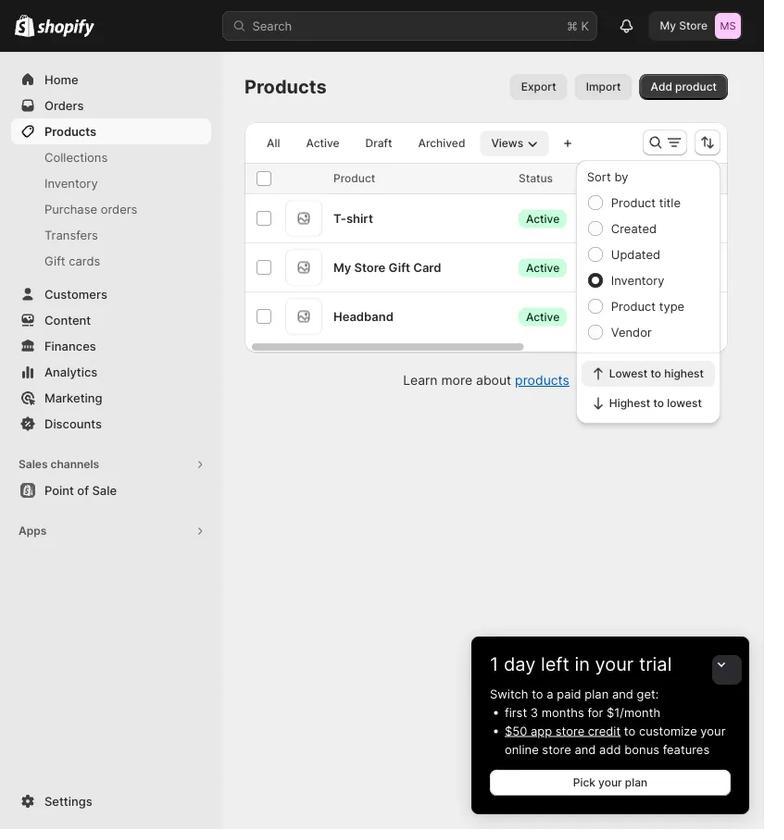 Task type: locate. For each thing, give the bounding box(es) containing it.
inventory
[[578, 172, 628, 185], [44, 176, 98, 190], [611, 273, 664, 288]]

2 vertical spatial stock
[[610, 309, 641, 324]]

0 vertical spatial my
[[660, 19, 676, 32]]

product up t-shirt
[[333, 172, 375, 185]]

0 horizontal spatial plan
[[585, 687, 609, 702]]

t-shirt link
[[333, 209, 373, 228]]

stock for 0 in stock for 4
[[602, 260, 633, 275]]

for inside 1 day left in your trial element
[[588, 706, 603, 720]]

tab list
[[252, 130, 553, 157]]

active left 0 in stock for 4
[[526, 261, 560, 274]]

in left updated on the top right of the page
[[589, 260, 599, 275]]

1 vertical spatial 0
[[578, 260, 586, 275]]

1
[[490, 653, 499, 676]]

to inside button
[[653, 397, 664, 410]]

customers
[[44, 287, 107, 301]]

product up created
[[611, 195, 656, 210]]

store
[[556, 724, 585, 739], [542, 743, 571, 757]]

in for 0 in stock for 4
[[589, 260, 599, 275]]

and up $1/month
[[612, 687, 633, 702]]

1 horizontal spatial and
[[612, 687, 633, 702]]

for up credit
[[588, 706, 603, 720]]

views button
[[480, 131, 549, 157]]

products up all
[[245, 75, 327, 98]]

products
[[245, 75, 327, 98], [44, 124, 96, 138]]

apps button
[[11, 519, 211, 545]]

1 vertical spatial product
[[611, 195, 656, 210]]

gift left card
[[389, 260, 410, 275]]

for left 4
[[637, 260, 652, 275]]

0 horizontal spatial store
[[354, 260, 386, 275]]

40 in stock for 6 variants
[[578, 309, 720, 324]]

headband link
[[333, 307, 393, 326]]

sales channels
[[19, 458, 99, 471]]

your inside dropdown button
[[595, 653, 634, 676]]

to left 'lowest'
[[653, 397, 664, 410]]

1 vertical spatial products
[[44, 124, 96, 138]]

product
[[333, 172, 375, 185], [611, 195, 656, 210], [611, 299, 656, 314]]

1 horizontal spatial my
[[660, 19, 676, 32]]

your right pick
[[598, 777, 622, 790]]

inventory for inventory button
[[578, 172, 628, 185]]

purchase
[[44, 202, 97, 216]]

online
[[505, 743, 539, 757]]

1 vertical spatial your
[[701, 724, 726, 739]]

archived
[[418, 137, 465, 150]]

store down months
[[556, 724, 585, 739]]

for for 4
[[637, 260, 652, 275]]

0 vertical spatial and
[[612, 687, 633, 702]]

store up "headband"
[[354, 260, 386, 275]]

point of sale link
[[11, 478, 211, 504]]

store inside to customize your online store and add bonus features
[[542, 743, 571, 757]]

0 down inventory button
[[578, 211, 586, 226]]

1 vertical spatial stock
[[602, 260, 633, 275]]

transfers
[[44, 228, 98, 242]]

cards
[[69, 254, 100, 268]]

to for highest
[[653, 397, 664, 410]]

learn
[[403, 373, 438, 389]]

0 vertical spatial store
[[679, 19, 708, 32]]

my store
[[660, 19, 708, 32]]

shirt
[[346, 211, 373, 226]]

left
[[541, 653, 569, 676]]

updated
[[611, 247, 660, 262]]

stock down 'product title'
[[602, 211, 633, 226]]

to right lowest
[[651, 367, 661, 381]]

my down "t-"
[[333, 260, 351, 275]]

sales channels button
[[11, 452, 211, 478]]

your up features
[[701, 724, 726, 739]]

add
[[599, 743, 621, 757]]

product title
[[611, 195, 681, 210]]

discounts link
[[11, 411, 211, 437]]

0 in stock
[[578, 211, 633, 226]]

2 0 from the top
[[578, 260, 586, 275]]

products link
[[11, 119, 211, 144]]

active inside tab list
[[306, 137, 339, 150]]

for left 6
[[644, 309, 660, 324]]

stock left 4
[[602, 260, 633, 275]]

1 vertical spatial for
[[644, 309, 660, 324]]

my
[[660, 19, 676, 32], [333, 260, 351, 275]]

to
[[651, 367, 661, 381], [653, 397, 664, 410], [532, 687, 543, 702], [624, 724, 636, 739]]

inventory up purchase
[[44, 176, 98, 190]]

and for plan
[[612, 687, 633, 702]]

1 horizontal spatial store
[[679, 19, 708, 32]]

my for my store
[[660, 19, 676, 32]]

your left trial
[[595, 653, 634, 676]]

purchase orders link
[[11, 196, 211, 222]]

active down status
[[526, 212, 560, 225]]

more
[[441, 373, 472, 389]]

gift left cards
[[44, 254, 65, 268]]

product up vendor
[[611, 299, 656, 314]]

and left add
[[575, 743, 596, 757]]

product button
[[333, 169, 394, 188]]

1 horizontal spatial gift
[[389, 260, 410, 275]]

to inside to customize your online store and add bonus features
[[624, 724, 636, 739]]

transfers link
[[11, 222, 211, 248]]

for
[[637, 260, 652, 275], [644, 309, 660, 324], [588, 706, 603, 720]]

2 vertical spatial for
[[588, 706, 603, 720]]

1 vertical spatial store
[[354, 260, 386, 275]]

0 for 0 in stock for 4
[[578, 260, 586, 275]]

active right all
[[306, 137, 339, 150]]

my left my store image
[[660, 19, 676, 32]]

channels
[[50, 458, 99, 471]]

1 vertical spatial my
[[333, 260, 351, 275]]

your inside to customize your online store and add bonus features
[[701, 724, 726, 739]]

products up collections on the top left
[[44, 124, 96, 138]]

store for my store
[[679, 19, 708, 32]]

0 vertical spatial for
[[637, 260, 652, 275]]

in right 40
[[597, 309, 607, 324]]

0 vertical spatial your
[[595, 653, 634, 676]]

in right left
[[575, 653, 590, 676]]

finances link
[[11, 333, 211, 359]]

status
[[519, 172, 553, 185]]

0 vertical spatial product
[[333, 172, 375, 185]]

product type
[[611, 299, 685, 314]]

1 vertical spatial and
[[575, 743, 596, 757]]

settings link
[[11, 789, 211, 815]]

1 vertical spatial store
[[542, 743, 571, 757]]

k
[[581, 19, 589, 33]]

all
[[267, 137, 280, 150]]

in
[[589, 211, 599, 226], [589, 260, 599, 275], [597, 309, 607, 324], [575, 653, 590, 676]]

inventory for the inventory link
[[44, 176, 98, 190]]

2 vertical spatial product
[[611, 299, 656, 314]]

1 vertical spatial plan
[[625, 777, 648, 790]]

inventory down updated on the top right of the page
[[611, 273, 664, 288]]

0 vertical spatial 0
[[578, 211, 586, 226]]

1 day left in your trial element
[[471, 685, 749, 815]]

switch
[[490, 687, 528, 702]]

active left 40
[[526, 310, 560, 323]]

point of sale
[[44, 483, 117, 498]]

plan down bonus
[[625, 777, 648, 790]]

store
[[679, 19, 708, 32], [354, 260, 386, 275]]

your
[[595, 653, 634, 676], [701, 724, 726, 739], [598, 777, 622, 790]]

lowest to highest
[[609, 367, 704, 381]]

0 horizontal spatial products
[[44, 124, 96, 138]]

product for product type
[[611, 299, 656, 314]]

store for my store gift card
[[354, 260, 386, 275]]

1 0 from the top
[[578, 211, 586, 226]]

0 horizontal spatial and
[[575, 743, 596, 757]]

and inside to customize your online store and add bonus features
[[575, 743, 596, 757]]

stock up vendor
[[610, 309, 641, 324]]

0 horizontal spatial my
[[333, 260, 351, 275]]

in inside dropdown button
[[575, 653, 590, 676]]

my store gift card link
[[333, 258, 441, 277]]

product inside 'button'
[[333, 172, 375, 185]]

0 vertical spatial stock
[[602, 211, 633, 226]]

inventory up "0 in stock"
[[578, 172, 628, 185]]

in left created
[[589, 211, 599, 226]]

and
[[612, 687, 633, 702], [575, 743, 596, 757]]

add product
[[651, 80, 717, 94]]

gift
[[44, 254, 65, 268], [389, 260, 410, 275]]

tab list containing all
[[252, 130, 553, 157]]

1 horizontal spatial products
[[245, 75, 327, 98]]

to customize your online store and add bonus features
[[505, 724, 726, 757]]

inventory inside inventory button
[[578, 172, 628, 185]]

to down $1/month
[[624, 724, 636, 739]]

of
[[77, 483, 89, 498]]

active link
[[295, 131, 351, 157]]

headband
[[333, 309, 393, 324]]

collections link
[[11, 144, 211, 170]]

to left a
[[532, 687, 543, 702]]

marketing
[[44, 391, 102, 405]]

0 up 40
[[578, 260, 586, 275]]

to inside button
[[651, 367, 661, 381]]

6
[[664, 309, 671, 324]]

store left my store image
[[679, 19, 708, 32]]

bonus
[[624, 743, 659, 757]]

inventory inside the inventory link
[[44, 176, 98, 190]]

store down "$50 app store credit"
[[542, 743, 571, 757]]

plan up the first 3 months for $1/month
[[585, 687, 609, 702]]



Task type: describe. For each thing, give the bounding box(es) containing it.
views
[[491, 137, 523, 150]]

sales
[[19, 458, 48, 471]]

content
[[44, 313, 91, 327]]

trial
[[639, 653, 672, 676]]

first 3 months for $1/month
[[505, 706, 661, 720]]

0 in stock for 4
[[578, 260, 664, 275]]

0 for 0 in stock
[[578, 211, 586, 226]]

finances
[[44, 339, 96, 353]]

discounts
[[44, 417, 102, 431]]

$1/month
[[607, 706, 661, 720]]

get:
[[637, 687, 659, 702]]

0 vertical spatial products
[[245, 75, 327, 98]]

to for switch
[[532, 687, 543, 702]]

type
[[659, 299, 685, 314]]

2 vertical spatial your
[[598, 777, 622, 790]]

sort
[[587, 169, 611, 184]]

import button
[[575, 74, 632, 100]]

products link
[[515, 373, 569, 389]]

switch to a paid plan and get:
[[490, 687, 659, 702]]

collections
[[44, 150, 108, 164]]

1 day left in your trial
[[490, 653, 672, 676]]

stock for 0 in stock
[[602, 211, 633, 226]]

lowest
[[667, 397, 702, 410]]

first
[[505, 706, 527, 720]]

pick your plan link
[[490, 771, 731, 797]]

stock for 40 in stock for 6 variants
[[610, 309, 641, 324]]

home link
[[11, 67, 211, 93]]

4
[[656, 260, 664, 275]]

product
[[675, 80, 717, 94]]

0 horizontal spatial gift
[[44, 254, 65, 268]]

shopify image
[[15, 14, 35, 37]]

all link
[[256, 131, 291, 157]]

my store gift card
[[333, 260, 441, 275]]

inventory link
[[11, 170, 211, 196]]

product for product title
[[611, 195, 656, 210]]

in for 0 in stock
[[589, 211, 599, 226]]

highest to lowest
[[609, 397, 702, 410]]

0 vertical spatial plan
[[585, 687, 609, 702]]

$50 app store credit
[[505, 724, 621, 739]]

and for store
[[575, 743, 596, 757]]

to for lowest
[[651, 367, 661, 381]]

features
[[663, 743, 710, 757]]

paid
[[557, 687, 581, 702]]

shopify image
[[37, 19, 95, 37]]

lowest
[[609, 367, 648, 381]]

point
[[44, 483, 74, 498]]

home
[[44, 72, 78, 87]]

t-
[[333, 211, 346, 226]]

about
[[476, 373, 511, 389]]

highest
[[664, 367, 704, 381]]

archived link
[[407, 131, 476, 157]]

gift cards link
[[11, 248, 211, 274]]

my for my store gift card
[[333, 260, 351, 275]]

months
[[542, 706, 584, 720]]

draft
[[365, 137, 392, 150]]

purchase orders
[[44, 202, 137, 216]]

orders
[[101, 202, 137, 216]]

settings
[[44, 795, 92, 809]]

my store image
[[715, 13, 741, 39]]

1 day left in your trial button
[[471, 637, 749, 676]]

pick your plan
[[573, 777, 648, 790]]

sale
[[92, 483, 117, 498]]

active for my store gift card
[[526, 261, 560, 274]]

learn more about products
[[403, 373, 569, 389]]

1 horizontal spatial plan
[[625, 777, 648, 790]]

active for headband
[[526, 310, 560, 323]]

highest to lowest button
[[581, 391, 715, 417]]

content link
[[11, 307, 211, 333]]

gift cards
[[44, 254, 100, 268]]

day
[[504, 653, 536, 676]]

add product link
[[640, 74, 728, 100]]

0 vertical spatial store
[[556, 724, 585, 739]]

inventory button
[[578, 169, 647, 188]]

variants
[[675, 309, 720, 324]]

card
[[413, 260, 441, 275]]

export
[[521, 80, 556, 94]]

orders
[[44, 98, 84, 113]]

draft link
[[354, 131, 403, 157]]

⌘
[[567, 19, 578, 33]]

for for 6
[[644, 309, 660, 324]]

analytics
[[44, 365, 98, 379]]

created
[[611, 221, 657, 236]]

vendor
[[611, 325, 652, 339]]

$50
[[505, 724, 527, 739]]

highest
[[609, 397, 650, 410]]

import
[[586, 80, 621, 94]]

app
[[531, 724, 552, 739]]

by
[[615, 169, 628, 184]]

analytics link
[[11, 359, 211, 385]]

for for $1/month
[[588, 706, 603, 720]]

export button
[[510, 74, 567, 100]]

active for t-shirt
[[526, 212, 560, 225]]

sort by
[[587, 169, 628, 184]]

in for 40 in stock for 6 variants
[[597, 309, 607, 324]]

marketing link
[[11, 385, 211, 411]]

product for product
[[333, 172, 375, 185]]



Task type: vqa. For each thing, say whether or not it's contained in the screenshot.
for inside 1 DAY LEFT IN YOUR TRIAL element
yes



